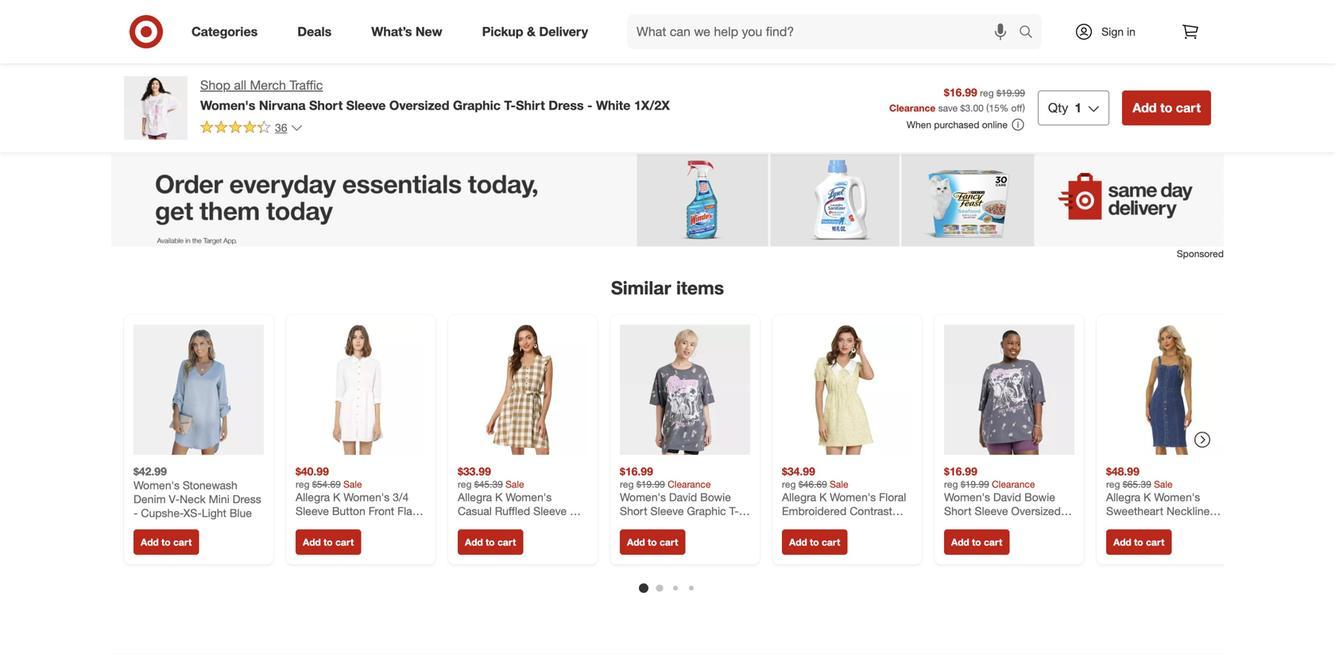 Task type: describe. For each thing, give the bounding box(es) containing it.
add to cart for allegra k women's floral embroidered contrast collar elastic waist dress yellow medium image
[[789, 537, 840, 549]]

to for women's stonewash denim v-neck mini dress - cupshe-xs-light blue image
[[161, 537, 171, 549]]

cart for allegra k women's floral embroidered contrast collar elastic waist dress yellow medium image
[[822, 537, 840, 549]]

women's david bowie short sleeve graphic t-shirt dress - gray image
[[620, 325, 750, 455]]

reg for $34.99
[[782, 479, 796, 491]]

add for women's david bowie short sleeve graphic t-shirt dress - gray image
[[627, 537, 645, 549]]

- for shop all merch traffic women's nirvana short sleeve oversized graphic t-shirt dress - white 1x/2x
[[587, 98, 592, 113]]

women's for shop
[[200, 98, 255, 113]]

xs-
[[183, 507, 202, 521]]

ask a question button
[[191, 20, 301, 55]]

all
[[234, 77, 246, 93]]

nirvana
[[259, 98, 306, 113]]

allegra k women's casual ruffled sleeve a-line vintage gingham check sundress brown medium image
[[458, 325, 588, 455]]

3.00
[[965, 102, 984, 114]]

add for allegra k women's 3/4 sleeve button front flare mini shirt dress white x-small image
[[303, 537, 321, 549]]

pickup & delivery link
[[469, 14, 608, 49]]

reg for $40.99
[[296, 479, 310, 491]]

reg inside $16.99 reg $19.99 clearance save $ 3.00 ( 15 % off )
[[980, 87, 994, 99]]

v-
[[169, 493, 180, 507]]

shirt for oversized
[[516, 98, 545, 113]]

allegra k women's floral embroidered contrast collar elastic waist dress yellow medium image
[[782, 325, 912, 455]]

$
[[960, 102, 965, 114]]

traffic
[[290, 77, 323, 93]]

add to cart for women's david bowie short sleeve graphic t-shirt dress - gray image
[[627, 537, 678, 549]]

in
[[1127, 25, 1135, 39]]

to for women's david bowie short sleeve oversized graphic t-shirt dress - gray 1x/2x image
[[972, 537, 981, 549]]

allegra k women's sweetheart neckline straps sleeveless button down denim dresses blue large image
[[1106, 325, 1237, 455]]

pickup
[[482, 24, 523, 39]]

$40.99
[[296, 465, 329, 479]]

36
[[275, 121, 287, 135]]

add for allegra k women's sweetheart neckline straps sleeveless button down denim dresses blue large image
[[1113, 537, 1131, 549]]

sleeve inside shop all merch traffic women's nirvana short sleeve oversized graphic t-shirt dress - white 1x/2x
[[346, 98, 386, 113]]

- inside $42.99 women's stonewash denim v-neck mini dress - cupshe-xs-light blue
[[134, 507, 138, 521]]

reg for $33.99
[[458, 479, 472, 491]]

t- for oversized
[[504, 98, 516, 113]]

white
[[596, 98, 631, 113]]

add to cart button for allegra k women's sweetheart neckline straps sleeveless button down denim dresses blue large image
[[1106, 530, 1172, 556]]

stonewash
[[183, 479, 237, 493]]

similar
[[611, 277, 671, 299]]

sponsored
[[1177, 248, 1224, 260]]

when purchased online
[[907, 119, 1008, 131]]

categories link
[[178, 14, 278, 49]]

$65.39
[[1123, 479, 1151, 491]]

pickup & delivery
[[482, 24, 588, 39]]

add to cart for women's stonewash denim v-neck mini dress - cupshe-xs-light blue image
[[141, 537, 192, 549]]

add to cart button for women's stonewash denim v-neck mini dress - cupshe-xs-light blue image
[[134, 530, 199, 556]]

merch
[[250, 77, 286, 93]]

- for $16.99 reg $19.99 clearance women's david bowie short sleeve graphic t- shirt dress - gray
[[678, 519, 683, 533]]

add to cart for allegra k women's casual ruffled sleeve a-line vintage gingham check sundress brown medium image
[[465, 537, 516, 549]]

)
[[1023, 102, 1025, 114]]

light
[[202, 507, 226, 521]]

save
[[938, 102, 958, 114]]

sleeve inside $16.99 reg $19.99 clearance women's david bowie short sleeve graphic t- shirt dress - gray
[[650, 505, 684, 519]]

sale for $40.99
[[343, 479, 362, 491]]

oversized
[[389, 98, 449, 113]]

qty
[[1048, 100, 1068, 116]]

women's stonewash denim v-neck mini dress - cupshe-xs-light blue image
[[134, 325, 264, 455]]

&
[[527, 24, 536, 39]]

women's inside $42.99 women's stonewash denim v-neck mini dress - cupshe-xs-light blue
[[134, 479, 180, 493]]

sign in link
[[1061, 14, 1160, 49]]

to for allegra k women's floral embroidered contrast collar elastic waist dress yellow medium image
[[810, 537, 819, 549]]

cupshe-
[[141, 507, 183, 521]]

denim
[[134, 493, 166, 507]]

dress inside $42.99 women's stonewash denim v-neck mini dress - cupshe-xs-light blue
[[233, 493, 261, 507]]

1x/2x
[[634, 98, 670, 113]]

allegra k women's 3/4 sleeve button front flare mini shirt dress white x-small image
[[296, 325, 426, 455]]

$34.99 reg $46.69 sale
[[782, 465, 848, 491]]

t- for sleeve
[[729, 505, 739, 519]]

15
[[989, 102, 1000, 114]]

cart for women's david bowie short sleeve oversized graphic t-shirt dress - gray 1x/2x image
[[984, 537, 1002, 549]]

graphic for oversized
[[453, 98, 501, 113]]

deals link
[[284, 14, 351, 49]]

$33.99 reg $45.39 sale
[[458, 465, 524, 491]]

$16.99 for women's
[[620, 465, 653, 479]]

to for allegra k women's sweetheart neckline straps sleeveless button down denim dresses blue large image
[[1134, 537, 1143, 549]]

$16.99 reg $19.99 clearance
[[944, 465, 1035, 491]]

blue
[[230, 507, 252, 521]]

What can we help you find? suggestions appear below search field
[[627, 14, 1023, 49]]



Task type: vqa. For each thing, say whether or not it's contained in the screenshot.


Task type: locate. For each thing, give the bounding box(es) containing it.
1 sale from the left
[[343, 479, 362, 491]]

1 horizontal spatial shirt
[[620, 519, 643, 533]]

add down $46.69
[[789, 537, 807, 549]]

sale right $45.39 at the left bottom of page
[[506, 479, 524, 491]]

reg for $16.99
[[944, 479, 958, 491]]

cart for allegra k women's 3/4 sleeve button front flare mini shirt dress white x-small image
[[335, 537, 354, 549]]

cart for allegra k women's sweetheart neckline straps sleeveless button down denim dresses blue large image
[[1146, 537, 1164, 549]]

shirt for sleeve
[[620, 519, 643, 533]]

1 horizontal spatial women's
[[200, 98, 255, 113]]

cart
[[1176, 100, 1201, 116], [173, 537, 192, 549], [335, 537, 354, 549], [497, 537, 516, 549], [660, 537, 678, 549], [822, 537, 840, 549], [984, 537, 1002, 549], [1146, 537, 1164, 549]]

0 horizontal spatial t-
[[504, 98, 516, 113]]

add to cart
[[1133, 100, 1201, 116], [141, 537, 192, 549], [303, 537, 354, 549], [465, 537, 516, 549], [627, 537, 678, 549], [789, 537, 840, 549], [951, 537, 1002, 549], [1113, 537, 1164, 549]]

0 horizontal spatial $19.99
[[636, 479, 665, 491]]

add to cart button
[[1122, 91, 1211, 126], [134, 530, 199, 556], [296, 530, 361, 556], [458, 530, 523, 556], [620, 530, 685, 556], [782, 530, 847, 556], [944, 530, 1010, 556], [1106, 530, 1172, 556]]

to
[[1160, 100, 1172, 116], [161, 537, 171, 549], [324, 537, 333, 549], [486, 537, 495, 549], [648, 537, 657, 549], [810, 537, 819, 549], [972, 537, 981, 549], [1134, 537, 1143, 549]]

36 link
[[200, 120, 303, 138]]

add to cart for allegra k women's sweetheart neckline straps sleeveless button down denim dresses blue large image
[[1113, 537, 1164, 549]]

cart for women's stonewash denim v-neck mini dress - cupshe-xs-light blue image
[[173, 537, 192, 549]]

t- inside $16.99 reg $19.99 clearance women's david bowie short sleeve graphic t- shirt dress - gray
[[729, 505, 739, 519]]

graphic inside $16.99 reg $19.99 clearance women's david bowie short sleeve graphic t- shirt dress - gray
[[687, 505, 726, 519]]

ask a question
[[201, 30, 290, 45]]

gray
[[686, 519, 709, 533]]

david
[[669, 491, 697, 505]]

sale right $46.69
[[830, 479, 848, 491]]

1 vertical spatial graphic
[[687, 505, 726, 519]]

0 horizontal spatial women's
[[134, 479, 180, 493]]

3 sale from the left
[[830, 479, 848, 491]]

add down $45.39 at the left bottom of page
[[465, 537, 483, 549]]

0 horizontal spatial graphic
[[453, 98, 501, 113]]

add down $65.39
[[1113, 537, 1131, 549]]

0 vertical spatial sleeve
[[346, 98, 386, 113]]

1 horizontal spatial $19.99
[[961, 479, 989, 491]]

reg for $48.99
[[1106, 479, 1120, 491]]

when
[[907, 119, 931, 131]]

reg inside "$33.99 reg $45.39 sale"
[[458, 479, 472, 491]]

sleeve left oversized
[[346, 98, 386, 113]]

add to cart button for allegra k women's floral embroidered contrast collar elastic waist dress yellow medium image
[[782, 530, 847, 556]]

sale inside $48.99 reg $65.39 sale
[[1154, 479, 1173, 491]]

$48.99 reg $65.39 sale
[[1106, 465, 1173, 491]]

t- inside shop all merch traffic women's nirvana short sleeve oversized graphic t-shirt dress - white 1x/2x
[[504, 98, 516, 113]]

1 horizontal spatial dress
[[549, 98, 584, 113]]

delivery
[[539, 24, 588, 39]]

to for women's david bowie short sleeve graphic t-shirt dress - gray image
[[648, 537, 657, 549]]

$33.99
[[458, 465, 491, 479]]

add down $54.69
[[303, 537, 321, 549]]

sale for $34.99
[[830, 479, 848, 491]]

a
[[227, 30, 235, 45]]

women's david bowie short sleeve oversized graphic t-shirt dress - gray 1x/2x image
[[944, 325, 1074, 455]]

sale
[[343, 479, 362, 491], [506, 479, 524, 491], [830, 479, 848, 491], [1154, 479, 1173, 491]]

0 horizontal spatial dress
[[233, 493, 261, 507]]

$16.99 inside $16.99 reg $19.99 clearance save $ 3.00 ( 15 % off )
[[944, 85, 977, 99]]

what's new
[[371, 24, 442, 39]]

cart for women's david bowie short sleeve graphic t-shirt dress - gray image
[[660, 537, 678, 549]]

mini
[[209, 493, 229, 507]]

clearance inside $16.99 reg $19.99 clearance women's david bowie short sleeve graphic t- shirt dress - gray
[[668, 479, 711, 491]]

$45.39
[[474, 479, 503, 491]]

add
[[1133, 100, 1157, 116], [141, 537, 159, 549], [303, 537, 321, 549], [465, 537, 483, 549], [627, 537, 645, 549], [789, 537, 807, 549], [951, 537, 969, 549], [1113, 537, 1131, 549]]

1 vertical spatial dress
[[233, 493, 261, 507]]

dress left white
[[549, 98, 584, 113]]

reg inside $48.99 reg $65.39 sale
[[1106, 479, 1120, 491]]

dress for $16.99 reg $19.99 clearance women's david bowie short sleeve graphic t- shirt dress - gray
[[647, 519, 675, 533]]

sleeve
[[346, 98, 386, 113], [650, 505, 684, 519]]

reg inside $16.99 reg $19.99 clearance
[[944, 479, 958, 491]]

women's
[[200, 98, 255, 113], [134, 479, 180, 493], [620, 491, 666, 505]]

0 horizontal spatial -
[[134, 507, 138, 521]]

2 horizontal spatial dress
[[647, 519, 675, 533]]

0 vertical spatial short
[[309, 98, 343, 113]]

- left the cupshe-
[[134, 507, 138, 521]]

add for women's stonewash denim v-neck mini dress - cupshe-xs-light blue image
[[141, 537, 159, 549]]

qty 1
[[1048, 100, 1082, 116]]

add to cart button for women's david bowie short sleeve oversized graphic t-shirt dress - gray 1x/2x image
[[944, 530, 1010, 556]]

$16.99 for save
[[944, 85, 977, 99]]

2 horizontal spatial -
[[678, 519, 683, 533]]

women's up the cupshe-
[[134, 479, 180, 493]]

$19.99 inside $16.99 reg $19.99 clearance save $ 3.00 ( 15 % off )
[[997, 87, 1025, 99]]

shirt inside shop all merch traffic women's nirvana short sleeve oversized graphic t-shirt dress - white 1x/2x
[[516, 98, 545, 113]]

- inside $16.99 reg $19.99 clearance women's david bowie short sleeve graphic t- shirt dress - gray
[[678, 519, 683, 533]]

reg inside $40.99 reg $54.69 sale
[[296, 479, 310, 491]]

1
[[1075, 100, 1082, 116]]

to for allegra k women's casual ruffled sleeve a-line vintage gingham check sundress brown medium image
[[486, 537, 495, 549]]

1 horizontal spatial sleeve
[[650, 505, 684, 519]]

add to cart button for allegra k women's 3/4 sleeve button front flare mini shirt dress white x-small image
[[296, 530, 361, 556]]

sign in
[[1102, 25, 1135, 39]]

sale inside "$33.99 reg $45.39 sale"
[[506, 479, 524, 491]]

0 vertical spatial graphic
[[453, 98, 501, 113]]

2 horizontal spatial women's
[[620, 491, 666, 505]]

what's new link
[[358, 14, 462, 49]]

add for allegra k women's casual ruffled sleeve a-line vintage gingham check sundress brown medium image
[[465, 537, 483, 549]]

add to cart for allegra k women's 3/4 sleeve button front flare mini shirt dress white x-small image
[[303, 537, 354, 549]]

clearance
[[889, 102, 936, 114], [668, 479, 711, 491], [992, 479, 1035, 491]]

sale inside $34.99 reg $46.69 sale
[[830, 479, 848, 491]]

t-
[[504, 98, 516, 113], [729, 505, 739, 519]]

bowie
[[700, 491, 731, 505]]

$19.99
[[997, 87, 1025, 99], [636, 479, 665, 491], [961, 479, 989, 491]]

1 vertical spatial shirt
[[620, 519, 643, 533]]

0 horizontal spatial shirt
[[516, 98, 545, 113]]

sale right $54.69
[[343, 479, 362, 491]]

to for allegra k women's 3/4 sleeve button front flare mini shirt dress white x-small image
[[324, 537, 333, 549]]

0 horizontal spatial sleeve
[[346, 98, 386, 113]]

graphic
[[453, 98, 501, 113], [687, 505, 726, 519]]

short inside shop all merch traffic women's nirvana short sleeve oversized graphic t-shirt dress - white 1x/2x
[[309, 98, 343, 113]]

-
[[587, 98, 592, 113], [134, 507, 138, 521], [678, 519, 683, 533]]

add to cart for women's david bowie short sleeve oversized graphic t-shirt dress - gray 1x/2x image
[[951, 537, 1002, 549]]

new
[[416, 24, 442, 39]]

dress inside $16.99 reg $19.99 clearance women's david bowie short sleeve graphic t- shirt dress - gray
[[647, 519, 675, 533]]

$19.99 for sleeve
[[636, 479, 665, 491]]

what's
[[371, 24, 412, 39]]

women's inside $16.99 reg $19.99 clearance women's david bowie short sleeve graphic t- shirt dress - gray
[[620, 491, 666, 505]]

categories
[[192, 24, 258, 39]]

1 horizontal spatial -
[[587, 98, 592, 113]]

sale inside $40.99 reg $54.69 sale
[[343, 479, 362, 491]]

sale right $65.39
[[1154, 479, 1173, 491]]

shirt
[[516, 98, 545, 113], [620, 519, 643, 533]]

neck
[[180, 493, 206, 507]]

shop all merch traffic women's nirvana short sleeve oversized graphic t-shirt dress - white 1x/2x
[[200, 77, 670, 113]]

clearance for save
[[889, 102, 936, 114]]

2 sale from the left
[[506, 479, 524, 491]]

$16.99 inside $16.99 reg $19.99 clearance women's david bowie short sleeve graphic t- shirt dress - gray
[[620, 465, 653, 479]]

$46.69
[[799, 479, 827, 491]]

t- down pickup
[[504, 98, 516, 113]]

add down the cupshe-
[[141, 537, 159, 549]]

1 horizontal spatial t-
[[729, 505, 739, 519]]

(
[[986, 102, 989, 114]]

dress for shop all merch traffic women's nirvana short sleeve oversized graphic t-shirt dress - white 1x/2x
[[549, 98, 584, 113]]

$48.99
[[1106, 465, 1139, 479]]

$42.99 women's stonewash denim v-neck mini dress - cupshe-xs-light blue
[[134, 465, 261, 521]]

shop
[[200, 77, 230, 93]]

add to cart button for women's david bowie short sleeve graphic t-shirt dress - gray image
[[620, 530, 685, 556]]

dress inside shop all merch traffic women's nirvana short sleeve oversized graphic t-shirt dress - white 1x/2x
[[549, 98, 584, 113]]

clearance for women's
[[668, 479, 711, 491]]

- left white
[[587, 98, 592, 113]]

search button
[[1012, 14, 1050, 52]]

cart for allegra k women's casual ruffled sleeve a-line vintage gingham check sundress brown medium image
[[497, 537, 516, 549]]

shirt inside $16.99 reg $19.99 clearance women's david bowie short sleeve graphic t- shirt dress - gray
[[620, 519, 643, 533]]

dress down david
[[647, 519, 675, 533]]

graphic for sleeve
[[687, 505, 726, 519]]

short left david
[[620, 505, 647, 519]]

graphic inside shop all merch traffic women's nirvana short sleeve oversized graphic t-shirt dress - white 1x/2x
[[453, 98, 501, 113]]

1 horizontal spatial graphic
[[687, 505, 726, 519]]

0 vertical spatial dress
[[549, 98, 584, 113]]

online
[[982, 119, 1008, 131]]

- left gray
[[678, 519, 683, 533]]

$40.99 reg $54.69 sale
[[296, 465, 362, 491]]

ask
[[201, 30, 224, 45]]

2 horizontal spatial $19.99
[[997, 87, 1025, 99]]

1 horizontal spatial clearance
[[889, 102, 936, 114]]

sale for $33.99
[[506, 479, 524, 491]]

dress right mini
[[233, 493, 261, 507]]

1 vertical spatial t-
[[729, 505, 739, 519]]

short
[[309, 98, 343, 113], [620, 505, 647, 519]]

$54.69
[[312, 479, 341, 491]]

1 vertical spatial sleeve
[[650, 505, 684, 519]]

2 vertical spatial dress
[[647, 519, 675, 533]]

deals
[[297, 24, 332, 39]]

women's inside shop all merch traffic women's nirvana short sleeve oversized graphic t-shirt dress - white 1x/2x
[[200, 98, 255, 113]]

off
[[1011, 102, 1023, 114]]

$19.99 inside $16.99 reg $19.99 clearance women's david bowie short sleeve graphic t- shirt dress - gray
[[636, 479, 665, 491]]

sign
[[1102, 25, 1124, 39]]

$34.99
[[782, 465, 815, 479]]

$19.99 inside $16.99 reg $19.99 clearance
[[961, 479, 989, 491]]

0 vertical spatial shirt
[[516, 98, 545, 113]]

reg
[[980, 87, 994, 99], [296, 479, 310, 491], [458, 479, 472, 491], [620, 479, 634, 491], [782, 479, 796, 491], [944, 479, 958, 491], [1106, 479, 1120, 491]]

add for allegra k women's floral embroidered contrast collar elastic waist dress yellow medium image
[[789, 537, 807, 549]]

clearance inside $16.99 reg $19.99 clearance save $ 3.00 ( 15 % off )
[[889, 102, 936, 114]]

add down $16.99 reg $19.99 clearance women's david bowie short sleeve graphic t- shirt dress - gray
[[627, 537, 645, 549]]

0 vertical spatial t-
[[504, 98, 516, 113]]

- inside shop all merch traffic women's nirvana short sleeve oversized graphic t-shirt dress - white 1x/2x
[[587, 98, 592, 113]]

reg inside $16.99 reg $19.99 clearance women's david bowie short sleeve graphic t- shirt dress - gray
[[620, 479, 634, 491]]

dress
[[549, 98, 584, 113], [233, 493, 261, 507], [647, 519, 675, 533]]

2 horizontal spatial clearance
[[992, 479, 1035, 491]]

0 horizontal spatial short
[[309, 98, 343, 113]]

%
[[1000, 102, 1009, 114]]

items
[[676, 277, 724, 299]]

women's left david
[[620, 491, 666, 505]]

$16.99
[[944, 85, 977, 99], [620, 465, 653, 479], [944, 465, 977, 479]]

sleeve left gray
[[650, 505, 684, 519]]

clearance inside $16.99 reg $19.99 clearance
[[992, 479, 1035, 491]]

$19.99 for 15
[[997, 87, 1025, 99]]

4 sale from the left
[[1154, 479, 1173, 491]]

1 horizontal spatial short
[[620, 505, 647, 519]]

short down traffic
[[309, 98, 343, 113]]

question
[[238, 30, 290, 45]]

similar items region
[[111, 154, 1246, 655]]

0 horizontal spatial clearance
[[668, 479, 711, 491]]

similar items
[[611, 277, 724, 299]]

$16.99 reg $19.99 clearance women's david bowie short sleeve graphic t- shirt dress - gray
[[620, 465, 739, 533]]

women's for $16.99
[[620, 491, 666, 505]]

add right 1 on the right of page
[[1133, 100, 1157, 116]]

add to cart button for allegra k women's casual ruffled sleeve a-line vintage gingham check sundress brown medium image
[[458, 530, 523, 556]]

women's down all at the top of the page
[[200, 98, 255, 113]]

short inside $16.99 reg $19.99 clearance women's david bowie short sleeve graphic t- shirt dress - gray
[[620, 505, 647, 519]]

image of women's nirvana short sleeve oversized graphic t-shirt dress - white 1x/2x image
[[124, 76, 188, 140]]

advertisement region
[[111, 154, 1224, 247]]

sale for $48.99
[[1154, 479, 1173, 491]]

t- right gray
[[729, 505, 739, 519]]

1 vertical spatial short
[[620, 505, 647, 519]]

$42.99
[[134, 465, 167, 479]]

shirt left gray
[[620, 519, 643, 533]]

purchased
[[934, 119, 979, 131]]

search
[[1012, 25, 1050, 41]]

reg inside $34.99 reg $46.69 sale
[[782, 479, 796, 491]]

$16.99 reg $19.99 clearance save $ 3.00 ( 15 % off )
[[889, 85, 1025, 114]]

add for women's david bowie short sleeve oversized graphic t-shirt dress - gray 1x/2x image
[[951, 537, 969, 549]]

add down $16.99 reg $19.99 clearance
[[951, 537, 969, 549]]

$16.99 inside $16.99 reg $19.99 clearance
[[944, 465, 977, 479]]

shirt down &
[[516, 98, 545, 113]]



